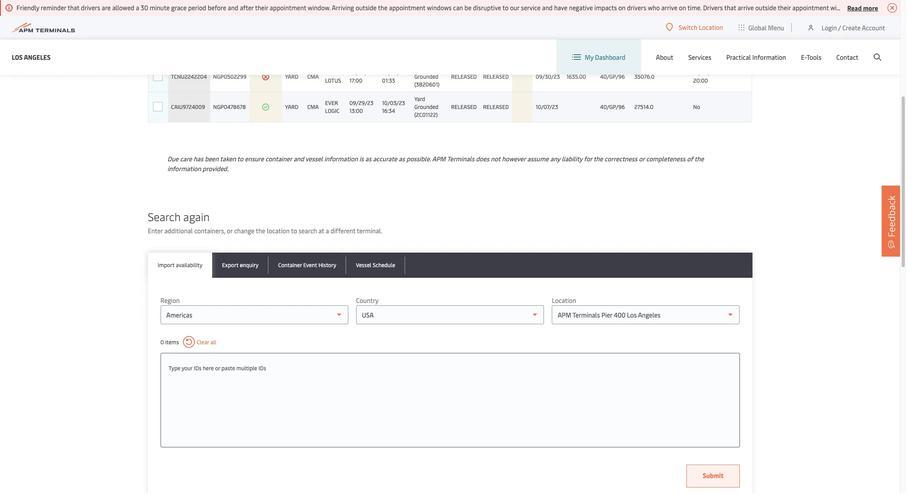 Task type: describe. For each thing, give the bounding box(es) containing it.
account
[[863, 23, 886, 32]]

ready image
[[262, 103, 270, 111]]

1 drivers from the left
[[81, 3, 100, 12]]

09/22/23
[[382, 69, 406, 76]]

type your ids here or paste multiple ids
[[169, 365, 266, 372]]

or inside search again enter additional containers, or change the location to search at a different terminal.
[[227, 227, 233, 235]]

search again enter additional containers, or change the location to search at a different terminal.
[[148, 209, 383, 235]]

1 vertical spatial information
[[325, 154, 358, 163]]

allowed
[[112, 3, 134, 12]]

my dashboard
[[585, 53, 626, 61]]

read more button
[[848, 3, 879, 13]]

location for switch
[[700, 23, 724, 32]]

and inside due care has been taken to ensure container and vessel information is as accurate as possible. apm terminals does not however assume any liability for the correctness or completeness of the information provided.
[[294, 154, 304, 163]]

search
[[148, 209, 181, 224]]

40/gp/96 for 35076.0
[[601, 73, 625, 80]]

10/07/23
[[536, 103, 559, 111]]

2 on from the left
[[680, 3, 687, 12]]

2 drivers from the left
[[628, 3, 647, 12]]

has
[[194, 154, 204, 163]]

windows
[[427, 3, 452, 12]]

10/03/23
[[382, 99, 405, 107]]

are
[[102, 3, 111, 12]]

friendly reminder that drivers are allowed a 30 minute grace period before and after their appointment window. arriving outside the appointment windows can be disruptive to our service and have negative impacts on drivers who arrive on time. drivers that arrive outside their appointment window will be turned away
[[17, 3, 907, 12]]

16:34
[[382, 107, 396, 115]]

cma for lotus
[[308, 73, 319, 80]]

the inside search again enter additional containers, or change the location to search at a different terminal.
[[256, 227, 266, 235]]

delivery?
[[253, 45, 276, 52]]

weight
[[635, 40, 652, 47]]

for inside due care has been taken to ensure container and vessel information is as accurate as possible. apm terminals does not however assume any liability for the correctness or completeness of the information provided.
[[585, 154, 593, 163]]

appointment date*
[[694, 35, 727, 52]]

vessel schedule button
[[346, 253, 406, 278]]

ready inside ready for delivery?
[[253, 35, 268, 42]]

los
[[12, 53, 23, 61]]

2 that from the left
[[725, 3, 737, 12]]

here
[[203, 365, 214, 372]]

(e.g.
[[403, 11, 415, 20]]

due care has been taken to ensure container and vessel information is as accurate as possible. apm terminals does not however assume any liability for the correctness or completeness of the information provided.
[[168, 154, 705, 173]]

all
[[211, 339, 217, 346]]

2 vertical spatial /
[[601, 45, 603, 52]]

gate
[[735, 30, 746, 37]]

gate out date
[[735, 30, 746, 57]]

/ for login
[[839, 23, 842, 32]]

10/03/23 16:34
[[382, 99, 405, 115]]

export еnquiry button
[[212, 253, 269, 278]]

hazardous
[[662, 40, 688, 47]]

tab list containing import availability
[[148, 253, 753, 278]]

3 appointment from the left
[[793, 3, 830, 12]]

thru
[[536, 45, 548, 52]]

impacts
[[595, 3, 617, 12]]

1 that from the left
[[68, 3, 79, 12]]

to inside search again enter additional containers, or change the location to search at a different terminal.
[[291, 227, 297, 235]]

the right over
[[259, 11, 268, 20]]

grounded for (2c01122)
[[415, 103, 439, 111]]

our
[[511, 3, 520, 12]]

switch location
[[679, 23, 724, 32]]

location
[[267, 227, 290, 235]]

1 outside from the left
[[356, 3, 377, 12]]

for inside ready for delivery?
[[269, 35, 277, 42]]

service
[[521, 3, 541, 12]]

period
[[188, 3, 206, 12]]

correctness
[[605, 154, 638, 163]]

does
[[476, 154, 490, 163]]

09/30/23
[[536, 73, 561, 80]]

liability
[[562, 154, 583, 163]]

taken
[[220, 154, 236, 163]]

for right columns
[[329, 11, 337, 20]]

more
[[864, 3, 879, 12]]

13:00
[[350, 107, 363, 115]]

contact button
[[837, 39, 859, 75]]

vessel for vessel schedule
[[356, 262, 372, 269]]

27514.0
[[635, 103, 654, 111]]

information
[[753, 53, 787, 61]]

30
[[141, 3, 148, 12]]

2 horizontal spatial to
[[503, 3, 509, 12]]

good
[[536, 35, 549, 42]]

my dashboard button
[[573, 39, 626, 75]]

date inside discharge date
[[382, 45, 394, 52]]

submit button
[[687, 465, 741, 488]]

due
[[168, 154, 179, 163]]

clear all button
[[183, 336, 217, 348]]

yard for yard grounded (2c01122)
[[415, 95, 426, 103]]

feedback
[[886, 196, 899, 237]]

switch
[[679, 23, 698, 32]]

ever for ever logic
[[325, 99, 338, 107]]

login / create account link
[[808, 16, 886, 39]]

size
[[601, 35, 611, 42]]

1 arrive from the left
[[662, 3, 678, 12]]

caiu9724009
[[171, 103, 205, 111]]

window.
[[308, 3, 331, 12]]

logic
[[325, 107, 340, 115]]

yard for yard location
[[415, 35, 426, 42]]

2 as from the left
[[399, 154, 405, 163]]

time.
[[688, 3, 702, 12]]

drivers
[[704, 3, 724, 12]]

will
[[855, 3, 864, 12]]

clear
[[197, 339, 209, 346]]

container event history
[[278, 262, 337, 269]]

angeles
[[24, 53, 51, 61]]

read more
[[848, 3, 879, 12]]

1 ids from the left
[[194, 365, 202, 372]]

over
[[245, 11, 257, 20]]

0 horizontal spatial or
[[215, 365, 220, 372]]

ever for ever lotus
[[325, 69, 338, 76]]

been
[[205, 154, 219, 163]]

2 arrive from the left
[[738, 3, 755, 12]]

type inside size / type / height
[[615, 35, 627, 42]]

2 outside from the left
[[756, 3, 777, 12]]

close alert image
[[888, 3, 898, 13]]

the left (e.g.
[[378, 3, 388, 12]]

not ready image
[[262, 73, 270, 81]]

apm
[[433, 154, 446, 163]]

minute
[[150, 3, 170, 12]]

turned
[[874, 3, 893, 12]]

dashboard
[[596, 53, 626, 61]]

global
[[749, 23, 767, 32]]

schedule
[[373, 262, 396, 269]]

again
[[184, 209, 210, 224]]

enter
[[148, 227, 163, 235]]

/ for size
[[612, 35, 614, 42]]

highlighted
[[270, 11, 302, 20]]

1 be from the left
[[465, 3, 472, 12]]

practical information button
[[727, 39, 787, 75]]

yard for yard grounded (3b20601)
[[415, 65, 426, 72]]

however
[[502, 154, 526, 163]]



Task type: locate. For each thing, give the bounding box(es) containing it.
additional down search
[[165, 227, 193, 235]]

yard right ready icon
[[285, 103, 299, 111]]

paste
[[222, 365, 235, 372]]

assume
[[528, 154, 549, 163]]

is
[[360, 154, 364, 163]]

1 vertical spatial 40/gp/96
[[601, 103, 625, 111]]

/ right login
[[839, 23, 842, 32]]

2 yard from the top
[[415, 65, 426, 72]]

1 vertical spatial yard
[[285, 103, 299, 111]]

0 vertical spatial vessel
[[325, 35, 341, 42]]

their up menu
[[779, 3, 792, 12]]

ready up delivery?
[[253, 35, 268, 42]]

be right can
[[465, 3, 472, 12]]

size / type / height
[[601, 35, 627, 52]]

the left correctness
[[594, 154, 604, 163]]

1 horizontal spatial on
[[680, 3, 687, 12]]

1 horizontal spatial vessel
[[356, 262, 372, 269]]

yard up the (3b20601) at the left top of the page
[[415, 65, 426, 72]]

create
[[843, 23, 862, 32]]

ensure
[[245, 154, 264, 163]]

height
[[604, 45, 621, 52]]

information left is
[[325, 154, 358, 163]]

a left 30 at the top left of the page
[[136, 3, 139, 12]]

0 horizontal spatial drivers
[[81, 3, 100, 12]]

for left the delivery)
[[435, 11, 443, 20]]

yard
[[415, 35, 426, 42], [415, 65, 426, 72], [415, 95, 426, 103]]

0 vertical spatial additional
[[338, 11, 367, 20]]

0
[[161, 339, 164, 346]]

1 vertical spatial ready
[[253, 35, 268, 42]]

1 vertical spatial to
[[238, 154, 244, 163]]

0 horizontal spatial a
[[136, 3, 139, 12]]

2 grounded from the top
[[415, 103, 439, 111]]

1 horizontal spatial as
[[399, 154, 405, 163]]

2 horizontal spatial or
[[640, 154, 645, 163]]

los angeles link
[[12, 52, 51, 62]]

2 their from the left
[[779, 3, 792, 12]]

on right impacts
[[619, 3, 626, 12]]

2 horizontal spatial and
[[543, 3, 553, 12]]

None checkbox
[[153, 72, 163, 81], [153, 72, 163, 82], [153, 72, 163, 81], [153, 72, 163, 82]]

container
[[266, 154, 292, 163]]

grounded inside yard grounded (3b20601)
[[415, 73, 439, 80]]

3 yard from the top
[[415, 95, 426, 103]]

be right will
[[866, 3, 873, 12]]

1 horizontal spatial date
[[735, 50, 746, 57]]

appointment
[[694, 35, 727, 42]]

2 ever from the top
[[325, 99, 338, 107]]

2 ids from the left
[[259, 365, 266, 372]]

ever up lotus at the left
[[325, 69, 338, 76]]

arriving
[[332, 3, 354, 12]]

1 ever from the top
[[325, 69, 338, 76]]

0 vertical spatial ready
[[416, 11, 433, 20]]

for right liability
[[585, 154, 593, 163]]

/ right size
[[612, 35, 614, 42]]

their
[[255, 3, 268, 12], [779, 3, 792, 12]]

about
[[657, 53, 674, 61]]

to inside due care has been taken to ensure container and vessel information is as accurate as possible. apm terminals does not however assume any liability for the correctness or completeness of the information provided.
[[238, 154, 244, 163]]

1 vertical spatial location
[[415, 45, 436, 52]]

2 vertical spatial information
[[168, 164, 201, 173]]

yard down the (3b20601) at the left top of the page
[[415, 95, 426, 103]]

ids right multiple
[[259, 365, 266, 372]]

results
[[148, 7, 169, 16]]

to right taken
[[238, 154, 244, 163]]

type up height
[[615, 35, 627, 42]]

additional up vessel name
[[338, 11, 367, 20]]

yard inside yard grounded (2c01122)
[[415, 95, 426, 103]]

or right correctness
[[640, 154, 645, 163]]

1 grounded from the top
[[415, 73, 439, 80]]

grounded up (2c01122)
[[415, 103, 439, 111]]

about button
[[657, 39, 674, 75]]

and left vessel
[[294, 154, 304, 163]]

1 vertical spatial a
[[326, 227, 329, 235]]

as right is
[[366, 154, 372, 163]]

yard for logic
[[285, 103, 299, 111]]

and left "have"
[[543, 3, 553, 12]]

the right change at the top left of page
[[256, 227, 266, 235]]

appointment left windows
[[389, 3, 426, 12]]

0 vertical spatial 40/gp/96
[[601, 73, 625, 80]]

0 vertical spatial information
[[368, 11, 402, 20]]

type left your
[[169, 365, 181, 372]]

yard inside yard location
[[415, 35, 426, 42]]

1 horizontal spatial ids
[[259, 365, 266, 372]]

0 horizontal spatial appointment
[[270, 3, 307, 12]]

0 horizontal spatial their
[[255, 3, 268, 12]]

1 vertical spatial yard
[[415, 65, 426, 72]]

ever inside ever logic
[[325, 99, 338, 107]]

1 horizontal spatial that
[[725, 3, 737, 12]]

2 cma from the top
[[308, 103, 319, 111]]

cma left ever logic
[[308, 103, 319, 111]]

1 appointment from the left
[[270, 3, 307, 12]]

1 40/gp/96 from the top
[[601, 73, 625, 80]]

or
[[640, 154, 645, 163], [227, 227, 233, 235], [215, 365, 220, 372]]

1 vertical spatial additional
[[165, 227, 193, 235]]

2 vertical spatial to
[[291, 227, 297, 235]]

1 as from the left
[[366, 154, 372, 163]]

0 vertical spatial /
[[839, 23, 842, 32]]

ngp0478678
[[213, 103, 246, 111]]

0 horizontal spatial on
[[619, 3, 626, 12]]

01:33
[[382, 77, 395, 84]]

care
[[180, 154, 192, 163]]

arrive up global
[[738, 3, 755, 12]]

grounded up the (3b20601) at the left top of the page
[[415, 73, 439, 80]]

no
[[694, 103, 701, 111]]

/ up my dashboard
[[601, 45, 603, 52]]

items
[[165, 339, 179, 346]]

1 horizontal spatial information
[[325, 154, 358, 163]]

information left (e.g.
[[368, 11, 402, 20]]

at
[[319, 227, 325, 235]]

1 horizontal spatial type
[[615, 35, 627, 42]]

for
[[329, 11, 337, 20], [435, 11, 443, 20], [269, 35, 277, 42], [585, 154, 593, 163]]

results 2
[[148, 7, 174, 16]]

0 items
[[161, 339, 179, 346]]

yard inside yard grounded (3b20601)
[[415, 65, 426, 72]]

who
[[648, 3, 660, 12]]

0 horizontal spatial outside
[[356, 3, 377, 12]]

appointment up login
[[793, 3, 830, 12]]

containers,
[[194, 227, 226, 235]]

outside right arriving
[[356, 3, 377, 12]]

additional inside search again enter additional containers, or change the location to search at a different terminal.
[[165, 227, 193, 235]]

for up delivery?
[[269, 35, 277, 42]]

appointment
[[270, 3, 307, 12], [389, 3, 426, 12], [793, 3, 830, 12]]

global menu
[[749, 23, 785, 32]]

terminal.
[[357, 227, 383, 235]]

(3b20601)
[[415, 81, 440, 88]]

to left search
[[291, 227, 297, 235]]

drivers left who
[[628, 3, 647, 12]]

40/gp/96 for 27514.0
[[601, 103, 625, 111]]

and left after
[[228, 3, 239, 12]]

date down out
[[735, 50, 746, 57]]

can
[[454, 3, 463, 12]]

1 horizontal spatial location
[[552, 296, 577, 305]]

on left the time.
[[680, 3, 687, 12]]

grace
[[171, 3, 187, 12]]

ever up 'logic'
[[325, 99, 338, 107]]

yard for lotus
[[285, 73, 299, 80]]

1 vertical spatial type
[[169, 365, 181, 372]]

the
[[378, 3, 388, 12], [259, 11, 268, 20], [594, 154, 604, 163], [695, 154, 705, 163], [256, 227, 266, 235]]

completeness
[[647, 154, 686, 163]]

0 horizontal spatial as
[[366, 154, 372, 163]]

date
[[382, 45, 394, 52], [735, 50, 746, 57]]

availability
[[176, 262, 203, 269]]

ids right your
[[194, 365, 202, 372]]

outside up global menu
[[756, 3, 777, 12]]

1 horizontal spatial ready
[[416, 11, 433, 20]]

35076.0
[[635, 73, 655, 80]]

1 horizontal spatial or
[[227, 227, 233, 235]]

0 horizontal spatial date
[[382, 45, 394, 52]]

1 horizontal spatial appointment
[[389, 3, 426, 12]]

1 horizontal spatial be
[[866, 3, 873, 12]]

1 horizontal spatial their
[[779, 3, 792, 12]]

1 vertical spatial cma
[[308, 103, 319, 111]]

vessel for vessel name
[[325, 35, 341, 42]]

10/06/23 20:00
[[694, 69, 717, 84]]

arrive right who
[[662, 3, 678, 12]]

the right of
[[695, 154, 705, 163]]

0 vertical spatial to
[[503, 3, 509, 12]]

2 horizontal spatial location
[[700, 23, 724, 32]]

yard right discharge
[[415, 35, 426, 42]]

2 appointment from the left
[[389, 3, 426, 12]]

yard grounded (2c01122)
[[415, 95, 439, 119]]

0 horizontal spatial that
[[68, 3, 79, 12]]

0 vertical spatial a
[[136, 3, 139, 12]]

1 vertical spatial /
[[612, 35, 614, 42]]

menu
[[769, 23, 785, 32]]

their right after
[[255, 3, 268, 12]]

1 yard from the top
[[285, 73, 299, 80]]

a inside search again enter additional containers, or change the location to search at a different terminal.
[[326, 227, 329, 235]]

name
[[325, 45, 339, 52]]

0 horizontal spatial type
[[169, 365, 181, 372]]

ever inside ever lotus
[[325, 69, 338, 76]]

0 vertical spatial grounded
[[415, 73, 439, 80]]

20:00
[[694, 77, 709, 84]]

1 horizontal spatial additional
[[338, 11, 367, 20]]

yard right not ready icon
[[285, 73, 299, 80]]

ever logic
[[325, 99, 340, 115]]

my
[[585, 53, 594, 61]]

to left our
[[503, 3, 509, 12]]

possible.
[[407, 154, 431, 163]]

0 vertical spatial yard
[[285, 73, 299, 80]]

0 horizontal spatial information
[[168, 164, 201, 173]]

search
[[299, 227, 317, 235]]

disruptive
[[473, 3, 502, 12]]

date down discharge
[[382, 45, 394, 52]]

0 horizontal spatial to
[[238, 154, 244, 163]]

1 vertical spatial ever
[[325, 99, 338, 107]]

0 horizontal spatial /
[[601, 45, 603, 52]]

1 horizontal spatial to
[[291, 227, 297, 235]]

2 horizontal spatial information
[[368, 11, 402, 20]]

0 vertical spatial yard
[[415, 35, 426, 42]]

vessel left schedule
[[356, 262, 372, 269]]

information down care
[[168, 164, 201, 173]]

2 vertical spatial location
[[552, 296, 577, 305]]

that right reminder
[[68, 3, 79, 12]]

away
[[895, 3, 907, 12]]

2 horizontal spatial /
[[839, 23, 842, 32]]

export еnquiry
[[222, 262, 259, 269]]

ready for delivery?
[[253, 35, 277, 52]]

2 vertical spatial or
[[215, 365, 220, 372]]

09/29/23 13:00
[[350, 99, 374, 115]]

2 be from the left
[[866, 3, 873, 12]]

0 vertical spatial ever
[[325, 69, 338, 76]]

0 horizontal spatial be
[[465, 3, 472, 12]]

1 horizontal spatial a
[[326, 227, 329, 235]]

09/20/23
[[350, 69, 374, 76]]

feedback button
[[883, 186, 902, 257]]

grounded for (3b20601)
[[415, 73, 439, 80]]

1 horizontal spatial arrive
[[738, 3, 755, 12]]

cma left ever lotus
[[308, 73, 319, 80]]

discharge
[[382, 35, 406, 42]]

None checkbox
[[153, 39, 163, 48], [153, 39, 163, 48], [153, 102, 163, 112], [153, 102, 163, 112], [153, 39, 163, 48], [153, 39, 163, 48], [153, 102, 163, 112], [153, 102, 163, 112]]

vessel inside button
[[356, 262, 372, 269]]

40/gp/96 down the dashboard
[[601, 73, 625, 80]]

40/gp/96
[[601, 73, 625, 80], [601, 103, 625, 111]]

None text field
[[169, 362, 732, 376]]

arrive
[[662, 3, 678, 12], [738, 3, 755, 12]]

2 vertical spatial yard
[[415, 95, 426, 103]]

as right "accurate"
[[399, 154, 405, 163]]

ready right (e.g.
[[416, 11, 433, 20]]

1 vertical spatial vessel
[[356, 262, 372, 269]]

1 horizontal spatial and
[[294, 154, 304, 163]]

0 horizontal spatial ids
[[194, 365, 202, 372]]

40/gp/96 left '27514.0'
[[601, 103, 625, 111]]

or left change at the top left of page
[[227, 227, 233, 235]]

vessel up name
[[325, 35, 341, 42]]

/
[[839, 23, 842, 32], [612, 35, 614, 42], [601, 45, 603, 52]]

1 horizontal spatial /
[[612, 35, 614, 42]]

0 horizontal spatial additional
[[165, 227, 193, 235]]

2 yard from the top
[[285, 103, 299, 111]]

that right drivers
[[725, 3, 737, 12]]

2 40/gp/96 from the top
[[601, 103, 625, 111]]

container
[[278, 262, 302, 269]]

1 cma from the top
[[308, 73, 319, 80]]

friendly
[[17, 3, 39, 12]]

event
[[304, 262, 317, 269]]

contact
[[837, 53, 859, 61]]

1 their from the left
[[255, 3, 268, 12]]

appointment left window.
[[270, 3, 307, 12]]

location for yard
[[415, 45, 436, 52]]

0 vertical spatial or
[[640, 154, 645, 163]]

1 vertical spatial grounded
[[415, 103, 439, 111]]

0 horizontal spatial and
[[228, 3, 239, 12]]

10/06/23
[[694, 69, 717, 76]]

your
[[182, 365, 193, 372]]

0 horizontal spatial arrive
[[662, 3, 678, 12]]

a right "at"
[[326, 227, 329, 235]]

2 horizontal spatial appointment
[[793, 3, 830, 12]]

09/22/23 01:33
[[382, 69, 406, 84]]

type
[[615, 35, 627, 42], [169, 365, 181, 372]]

tab list
[[148, 253, 753, 278]]

0 vertical spatial location
[[700, 23, 724, 32]]

history
[[319, 262, 337, 269]]

1 horizontal spatial outside
[[756, 3, 777, 12]]

1 yard from the top
[[415, 35, 426, 42]]

1 on from the left
[[619, 3, 626, 12]]

or inside due care has been taken to ensure container and vessel information is as accurate as possible. apm terminals does not however assume any liability for the correctness or completeness of the information provided.
[[640, 154, 645, 163]]

cma for logic
[[308, 103, 319, 111]]

0 vertical spatial cma
[[308, 73, 319, 80]]

1 horizontal spatial drivers
[[628, 3, 647, 12]]

date*
[[694, 45, 708, 52]]

0 horizontal spatial vessel
[[325, 35, 341, 42]]

vessel
[[306, 154, 323, 163]]

drivers left are
[[81, 3, 100, 12]]

0 horizontal spatial location
[[415, 45, 436, 52]]

0 horizontal spatial ready
[[253, 35, 268, 42]]

0 vertical spatial type
[[615, 35, 627, 42]]

tcnu2242204
[[171, 73, 207, 80]]

1 vertical spatial or
[[227, 227, 233, 235]]

have
[[555, 3, 568, 12]]

or right 'here'
[[215, 365, 220, 372]]

to
[[503, 3, 509, 12], [238, 154, 244, 163], [291, 227, 297, 235]]

services
[[689, 53, 712, 61]]



Task type: vqa. For each thing, say whether or not it's contained in the screenshot.
Thru
yes



